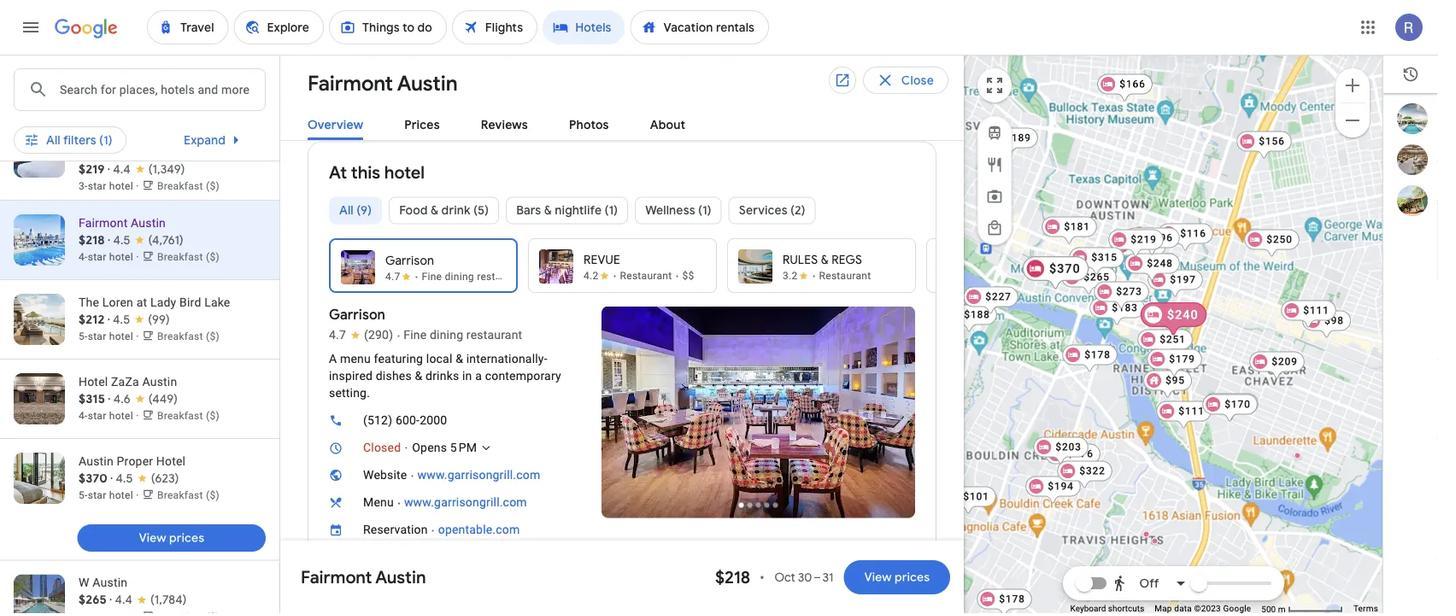 Task type: locate. For each thing, give the bounding box(es) containing it.
1 vertical spatial 5-
[[79, 331, 88, 343]]

all filters (1) up $219 ·
[[46, 132, 113, 148]]

1 horizontal spatial $194
[[1134, 240, 1160, 252]]

fine dining restaurant inside garrison tab
[[422, 270, 526, 282]]

1 at from the top
[[136, 40, 147, 54]]

hotel · for $218
[[109, 252, 139, 264]]

1 horizontal spatial $111 link
[[1281, 300, 1337, 330]]

& inside the food & drink (5) button
[[431, 203, 439, 218]]

$265 inside map region
[[1084, 271, 1110, 283]]

1 hotel · from the top
[[109, 93, 139, 105]]

5 breakfast ($) from the top
[[157, 411, 220, 423]]

keyboard
[[1071, 604, 1106, 614]]

2 filters from the top
[[63, 132, 96, 148]]

6 ($) from the top
[[206, 490, 220, 502]]

$178 down the $183 link
[[1085, 349, 1111, 361]]

bird up 'hotels.com'
[[180, 40, 201, 54]]

outsite austin - travis heights image
[[1143, 531, 1150, 538]]

4.5 out of 5 stars from 99 reviews image right the $212
[[113, 312, 170, 329]]

list up revue
[[309, 190, 936, 241]]

· right the $212
[[108, 312, 110, 328]]

overview tab
[[308, 110, 363, 140]]

0 vertical spatial 4.7
[[385, 270, 400, 282]]

· inside hotel zaza austin $315 ·
[[108, 392, 111, 407]]

0 vertical spatial $111 link
[[1281, 300, 1337, 330]]

1 restaurant from the left
[[620, 270, 672, 281]]

0 horizontal spatial $219
[[79, 162, 105, 177]]

breakfast ($) down (4,761)
[[157, 252, 220, 264]]

wellness
[[645, 203, 695, 218]]

closed ⋅ opens 5 pm
[[363, 441, 477, 455]]

lady inside the loren at lady bird lake sponsored · hotels.com $227 ·
[[150, 40, 176, 54]]

0 vertical spatial view
[[827, 94, 854, 109]]

keyboard shortcuts
[[1071, 604, 1145, 614]]

2 5-star hotel · from the top
[[79, 331, 142, 343]]

⋅
[[404, 441, 409, 455]]

spa
[[162, 74, 183, 90]]

1 filters from the top
[[63, 74, 96, 90]]

3 hotel · from the top
[[109, 252, 139, 264]]

1 5- from the top
[[79, 93, 88, 105]]

& inside rules & regs 'tab'
[[821, 252, 829, 267]]

loren for $212
[[102, 296, 133, 310]]

in
[[462, 369, 472, 383]]

this
[[351, 162, 380, 184]]

5 ($) from the top
[[206, 411, 220, 423]]

reviews
[[481, 117, 528, 132]]

$179
[[1169, 353, 1196, 365]]

1 vertical spatial $178 link
[[977, 589, 1032, 615]]

all
[[46, 74, 60, 90], [46, 132, 60, 148], [339, 203, 354, 218]]

breakfast down (449)
[[157, 411, 203, 423]]

2 lady from the top
[[150, 296, 176, 310]]

lady for sponsored
[[150, 40, 176, 54]]

1 the from the top
[[79, 40, 99, 54]]

$296
[[1147, 232, 1173, 244]]

3 4- from the top
[[79, 582, 88, 594]]

view down open in new tab 'image'
[[827, 94, 854, 109]]

0 horizontal spatial garrison
[[329, 306, 385, 324]]

1 vertical spatial $315
[[79, 392, 105, 407]]

$194 down $176 link
[[1048, 481, 1074, 493]]

close button
[[863, 67, 949, 94]]

view right the w austin $265 · 4.4 at the left bottom
[[139, 531, 166, 547]]

& right the 'bars'
[[544, 203, 552, 218]]

fine dining restaurant up local
[[404, 328, 523, 342]]

4 hotel · from the top
[[109, 331, 139, 343]]

· inside the fairmont austin $218 ·
[[108, 233, 110, 248]]

7 hotel · from the top
[[109, 582, 139, 594]]

0 vertical spatial fairmont austin
[[308, 71, 458, 97]]

$219 up $248
[[1131, 234, 1157, 246]]

0 vertical spatial $265
[[1084, 271, 1110, 283]]

view larger map image
[[985, 75, 1005, 96]]

1 breakfast ($) from the top
[[157, 93, 220, 105]]

1 horizontal spatial $218
[[715, 567, 751, 588]]

0 vertical spatial 4-
[[79, 252, 88, 264]]

1 all filters (1) button from the top
[[14, 68, 126, 96]]

recently viewed image
[[1403, 66, 1420, 83]]

5-star hotel · down the austin proper hotel $370 ·
[[79, 490, 142, 502]]

bird inside the loren at lady bird lake sponsored · hotels.com $227 ·
[[180, 40, 201, 54]]

5 star from the top
[[88, 411, 106, 423]]

2 vertical spatial 4-
[[79, 582, 88, 594]]

($) for (4,761)
[[206, 252, 220, 264]]

0 vertical spatial www.garrisongrill.com
[[418, 468, 541, 482]]

loren inside the loren at lady bird lake $212 ·
[[102, 296, 133, 310]]

$218 down 3-
[[79, 233, 105, 248]]

at down 4.5 out of 5 stars from 4,761 reviews image
[[136, 296, 147, 310]]

restaurant up internationally-
[[467, 328, 523, 342]]

& inside bars & nightlife (1) button
[[544, 203, 552, 218]]

1 4-star hotel · from the top
[[79, 252, 142, 264]]

3 breakfast from the top
[[157, 252, 203, 264]]

restaurant left $$
[[620, 270, 672, 281]]

restaurant inside rules & regs 'tab'
[[819, 270, 871, 281]]

prices left are
[[384, 27, 419, 42]]

www.garrisongrill.com link
[[407, 467, 581, 484], [394, 494, 581, 512]]

0 horizontal spatial $265
[[79, 563, 107, 578]]

the for sponsored
[[79, 40, 99, 54]]

1 vertical spatial 4.4
[[115, 563, 133, 579]]

1 all filters (1) from the top
[[46, 74, 113, 90]]

hotel · down the 4.4 out of 5 stars from 1,349 reviews image
[[109, 181, 139, 193]]

2 vertical spatial fairmont
[[301, 567, 372, 588]]

all filters (1) button inside filters form
[[14, 68, 126, 96]]

(1,349)
[[149, 162, 185, 177]]

0 vertical spatial all filters (1)
[[46, 74, 113, 90]]

3 ($) from the top
[[206, 252, 220, 264]]

www.garrisongrill.com down 5 pm
[[418, 468, 541, 482]]

& for drink
[[431, 203, 439, 218]]

1 lake from the top
[[204, 40, 230, 54]]

2 all filters (1) button from the top
[[14, 120, 126, 161]]

4- down the fairmont austin $218 ·
[[79, 252, 88, 264]]

austin
[[397, 71, 458, 97], [108, 128, 143, 142], [131, 216, 166, 230], [142, 375, 177, 389], [79, 455, 114, 469], [93, 547, 128, 561], [376, 567, 426, 588]]

2 at from the top
[[136, 296, 147, 310]]

4.5 out of 5 stars from 99 reviews image
[[114, 73, 171, 90], [113, 312, 170, 329]]

0 vertical spatial 4.7 out of 5 stars from 290 reviews image
[[385, 270, 412, 283]]

1 vertical spatial (99)
[[148, 312, 170, 328]]

map
[[1155, 604, 1172, 614]]

breakfast ($) down (623)
[[157, 490, 220, 502]]

the up the search for places, hotels and more text field
[[79, 40, 99, 54]]

featuring
[[374, 352, 423, 366]]

star for hotel
[[88, 490, 106, 502]]

loren
[[102, 40, 133, 54], [102, 296, 133, 310]]

hotel inside hotel zaza austin $315 ·
[[79, 375, 108, 389]]

1 horizontal spatial restaurant
[[819, 270, 871, 281]]

$250 link
[[1245, 229, 1300, 259]]

1 lady from the top
[[150, 40, 176, 54]]

0 vertical spatial $194 link
[[1111, 235, 1166, 265]]

1 vertical spatial bird
[[180, 296, 201, 310]]

1 vertical spatial 4.5 out of 5 stars from 99 reviews image
[[113, 312, 170, 329]]

all filters (1) button
[[14, 68, 126, 96], [14, 120, 126, 161]]

filters form
[[14, 2, 793, 120]]

breakfast ($) down the loren at lady bird lake $212 ·
[[157, 331, 220, 343]]

all filters (1) button up aloft on the top left
[[14, 68, 126, 96]]

0 vertical spatial $315
[[1092, 252, 1118, 264]]

prices inside 'link'
[[169, 531, 204, 547]]

view prices button right 30 – 31
[[844, 557, 950, 598]]

$108
[[1120, 78, 1146, 90]]

breakfast for (99)
[[157, 331, 203, 343]]

$98
[[1325, 315, 1344, 327]]

list
[[1384, 103, 1439, 216], [309, 190, 936, 241]]

$219 inside $219 ·
[[79, 162, 105, 177]]

hotel left zaza
[[79, 375, 108, 389]]

expand
[[184, 132, 226, 148]]

breakfast
[[157, 93, 203, 105], [157, 181, 203, 193], [157, 252, 203, 264], [157, 331, 203, 343], [157, 411, 203, 423], [157, 490, 203, 502]]

$265 link
[[1062, 267, 1117, 296]]

4- down hotel zaza austin $315 ·
[[79, 411, 88, 423]]

$95
[[1166, 375, 1185, 387]]

4-star hotel · down 4.6
[[79, 411, 142, 423]]

$218 left •
[[715, 567, 751, 588]]

2 hotel · from the top
[[109, 181, 139, 193]]

$194
[[1134, 240, 1160, 252], [1048, 481, 1074, 493]]

overview
[[308, 117, 363, 132]]

breakfast down the loren at lady bird lake $212 ·
[[157, 331, 203, 343]]

hotel ·
[[109, 93, 139, 105], [109, 181, 139, 193], [109, 252, 139, 264], [109, 331, 139, 343], [109, 411, 139, 423], [109, 490, 139, 502], [109, 582, 139, 594]]

all filters (1) up aloft on the top left
[[46, 74, 113, 90]]

0 vertical spatial filters
[[63, 74, 96, 90]]

1 horizontal spatial view prices
[[864, 570, 930, 585]]

1 vertical spatial $194 link
[[1026, 477, 1081, 506]]

trip.
[[588, 27, 612, 42]]

$219 up 3-
[[79, 162, 105, 177]]

website
[[363, 468, 407, 482]]

0 horizontal spatial $194
[[1048, 481, 1074, 493]]

1 horizontal spatial list
[[1384, 103, 1439, 216]]

4.5 left spa popup button
[[114, 74, 132, 89]]

& right the food
[[431, 203, 439, 218]]

bars
[[516, 203, 541, 218]]

0 vertical spatial sponsored
[[79, 57, 138, 71]]

1 horizontal spatial $111
[[1304, 305, 1330, 317]]

hotel · down the fairmont austin $218 ·
[[109, 252, 139, 264]]

fairmont up overview
[[308, 71, 393, 97]]

· up the "aloft austin downtown"
[[109, 74, 111, 89]]

view prices
[[139, 531, 204, 547], [864, 570, 930, 585]]

fine
[[422, 270, 442, 282], [404, 328, 427, 342]]

$370
[[1050, 262, 1081, 276], [79, 471, 108, 486]]

at inside the loren at lady bird lake $212 ·
[[136, 296, 147, 310]]

$111
[[1304, 305, 1330, 317], [1179, 406, 1205, 418]]

5 pm
[[450, 441, 477, 455]]

4.4 up 3-star hotel ·
[[113, 162, 131, 177]]

3 5-star hotel · from the top
[[79, 490, 142, 502]]

4- down the w austin $265 · 4.4 at the left bottom
[[79, 582, 88, 594]]

garrison
[[385, 253, 434, 268], [329, 306, 385, 324]]

Search for places, hotels and more text field
[[59, 69, 265, 110]]

0 vertical spatial $111
[[1304, 305, 1330, 317]]

$227 inside the loren at lady bird lake sponsored · hotels.com $227 ·
[[79, 74, 106, 89]]

breakfast for (623)
[[157, 490, 203, 502]]

fine dining restaurant down (5)
[[422, 270, 526, 282]]

$170
[[1226, 398, 1252, 410], [1225, 399, 1251, 411]]

2 all filters (1) from the top
[[46, 132, 113, 148]]

prices
[[169, 531, 204, 547], [895, 570, 930, 585]]

1 horizontal spatial $178 link
[[1063, 345, 1118, 374]]

lady
[[150, 40, 176, 54], [150, 296, 176, 310]]

dining
[[445, 270, 474, 282], [430, 328, 463, 342]]

loren inside the loren at lady bird lake sponsored · hotels.com $227 ·
[[102, 40, 133, 54]]

4 breakfast from the top
[[157, 331, 203, 343]]

· inside the loren at lady bird lake $212 ·
[[108, 312, 110, 328]]

6 hotel · from the top
[[109, 490, 139, 502]]

3 breakfast ($) from the top
[[157, 252, 220, 264]]

hotel · up the "aloft austin downtown"
[[109, 93, 139, 105]]

5 hotel · from the top
[[109, 411, 139, 423]]

0 horizontal spatial $370
[[79, 471, 108, 486]]

$251
[[1160, 334, 1186, 346]]

1 vertical spatial $265
[[79, 563, 107, 578]]

0 vertical spatial $178
[[1085, 349, 1111, 361]]

1 horizontal spatial view prices button
[[844, 557, 950, 598]]

www.garrisongrill.com link down 5 pm
[[407, 467, 581, 484]]

view prices down (623)
[[139, 531, 204, 547]]

1 horizontal spatial 4.7
[[385, 270, 400, 282]]

1 horizontal spatial $227
[[986, 291, 1012, 303]]

restaurant inside garrison tab
[[477, 270, 526, 282]]

0 vertical spatial 5-
[[79, 93, 88, 105]]

4 breakfast ($) from the top
[[157, 331, 220, 343]]

(1) up aloft on the top left
[[99, 74, 113, 90]]

1 loren from the top
[[102, 40, 133, 54]]

star down the w austin $265 · 4.4 at the left bottom
[[88, 582, 106, 594]]

5-star hotel · down the $212
[[79, 331, 142, 343]]

$219 for $219 ·
[[79, 162, 105, 177]]

($) for (99)
[[206, 331, 220, 343]]

5- for bird
[[79, 331, 88, 343]]

6 breakfast from the top
[[157, 490, 203, 502]]

filters up aloft on the top left
[[63, 74, 96, 90]]

2 4- from the top
[[79, 411, 88, 423]]

prices
[[384, 27, 419, 42], [404, 117, 440, 132]]

recently viewed element
[[1384, 56, 1439, 93]]

fine up the featuring
[[404, 328, 427, 342]]

4 ($) from the top
[[206, 331, 220, 343]]

star for $218
[[88, 252, 106, 264]]

0 vertical spatial 4.4
[[113, 162, 131, 177]]

3.2
[[783, 270, 798, 281]]

4.7 for 4.7 out of 5 stars from 290 reviews image within the garrison tab
[[385, 270, 400, 282]]

4.5 for lady
[[113, 312, 130, 328]]

the up the $212
[[79, 296, 99, 310]]

1 vertical spatial lake
[[204, 296, 230, 310]]

4.5 left (4,761)
[[113, 233, 130, 248]]

2 restaurant from the left
[[819, 270, 871, 281]]

2 vertical spatial 4-star hotel ·
[[79, 582, 142, 594]]

the inside the loren at lady bird lake sponsored · hotels.com $227 ·
[[79, 40, 99, 54]]

0 vertical spatial view prices
[[139, 531, 204, 547]]

$203 link
[[1034, 437, 1089, 466]]

2 lake from the top
[[204, 296, 230, 310]]

bird for $212
[[180, 296, 201, 310]]

all inside filters form
[[46, 74, 60, 90]]

the
[[79, 40, 99, 54], [79, 296, 99, 310]]

loren up the $212
[[102, 296, 133, 310]]

0 vertical spatial the
[[79, 40, 99, 54]]

2 loren from the top
[[102, 296, 133, 310]]

0 horizontal spatial view prices
[[139, 531, 204, 547]]

0 vertical spatial lady
[[150, 40, 176, 54]]

reservation
[[363, 523, 428, 537]]

fairmont inside the fairmont austin $218 ·
[[79, 216, 128, 230]]

lady inside the loren at lady bird lake $212 ·
[[150, 296, 176, 310]]

0 horizontal spatial view prices button
[[77, 518, 266, 559]]

at for $212
[[136, 296, 147, 310]]

star down the fairmont austin $218 ·
[[88, 252, 106, 264]]

hotel · down the loren at lady bird lake $212 ·
[[109, 331, 139, 343]]

1 vertical spatial view
[[139, 531, 166, 547]]

· inside the austin proper hotel $370 ·
[[111, 471, 113, 487]]

4 star from the top
[[88, 331, 106, 343]]

tab list containing overview
[[280, 103, 964, 141]]

tab list
[[280, 103, 964, 141], [309, 238, 1115, 307]]

$219 inside map region
[[1131, 234, 1157, 246]]

keyboard shortcuts button
[[1071, 603, 1145, 615]]

$219 link
[[1109, 229, 1164, 259]]

1 vertical spatial $194
[[1048, 481, 1074, 493]]

fairmont austin heading
[[294, 68, 458, 97]]

$178 link down the $183 link
[[1063, 345, 1118, 374]]

& left drinks
[[415, 369, 423, 383]]

$227 up $188
[[986, 291, 1012, 303]]

bird inside the loren at lady bird lake $212 ·
[[180, 296, 201, 310]]

all filters (1)
[[46, 74, 113, 90], [46, 132, 113, 148]]

4.4 inside image
[[113, 162, 131, 177]]

· up 3-star hotel ·
[[108, 162, 110, 177]]

0 horizontal spatial $218
[[79, 233, 105, 248]]

& for regs
[[821, 252, 829, 267]]

0 vertical spatial all
[[46, 74, 60, 90]]

$176 link
[[1046, 444, 1101, 473]]

1 ($) from the top
[[206, 93, 220, 105]]

lake inside the loren at lady bird lake sponsored · hotels.com $227 ·
[[204, 40, 230, 54]]

the inside the loren at lady bird lake $212 ·
[[79, 296, 99, 310]]

star up aloft on the top left
[[88, 93, 106, 105]]

2 4-star hotel · from the top
[[79, 411, 142, 423]]

austin inside heading
[[397, 71, 458, 97]]

view right 30 – 31
[[864, 570, 892, 585]]

list containing all (9)
[[309, 190, 936, 241]]

1 vertical spatial restaurant
[[467, 328, 523, 342]]

0 horizontal spatial restaurant
[[620, 270, 672, 281]]

4.5 right the $212
[[113, 312, 130, 328]]

$370 down $181 link
[[1050, 262, 1081, 276]]

2 the from the top
[[79, 296, 99, 310]]

dining up local
[[430, 328, 463, 342]]

4-
[[79, 252, 88, 264], [79, 411, 88, 423], [79, 582, 88, 594]]

hotel zaza austin $315 ·
[[79, 375, 177, 407]]

restaurant for revue
[[620, 270, 672, 281]]

1 sponsored from the top
[[79, 57, 138, 71]]

6 breakfast ($) from the top
[[157, 490, 220, 502]]

0 horizontal spatial $178
[[999, 594, 1025, 606]]

restaurant inside the revue tab
[[620, 270, 672, 281]]

$170 link
[[1204, 394, 1259, 423], [1203, 394, 1258, 424]]

fairmont down 3-star hotel ·
[[79, 216, 128, 230]]

(99) down 'hotels.com'
[[150, 74, 171, 89]]

4.6 out of 5 stars from 449 reviews image
[[113, 391, 178, 408]]

· left 4.5 out of 5 stars from 623 reviews image
[[111, 471, 113, 487]]

loren up the search for places, hotels and more text field
[[102, 40, 133, 54]]

1 bird from the top
[[180, 40, 201, 54]]

oct 30 – 31
[[775, 570, 834, 585]]

1 vertical spatial 4-star hotel ·
[[79, 411, 142, 423]]

fine dining restaurant
[[422, 270, 526, 282], [404, 328, 523, 342]]

view inside button
[[827, 94, 854, 109]]

1 horizontal spatial $178
[[1085, 349, 1111, 361]]

1 vertical spatial 4.7
[[329, 328, 346, 342]]

fairmont austin
[[308, 71, 458, 97], [301, 567, 426, 588]]

all filters (1) button up $219 ·
[[14, 120, 126, 161]]

4-star hotel · down the w austin $265 · 4.4 at the left bottom
[[79, 582, 142, 594]]

1 vertical spatial prices
[[895, 570, 930, 585]]

1 vertical spatial www.garrisongrill.com
[[404, 496, 527, 510]]

view prices link
[[77, 518, 266, 559]]

close
[[902, 73, 934, 88]]

star for austin
[[88, 411, 106, 423]]

1 vertical spatial 5-star hotel ·
[[79, 331, 142, 343]]

4.7 for bottommost 4.7 out of 5 stars from 290 reviews image
[[329, 328, 346, 342]]

600-
[[396, 414, 420, 428]]

5-star hotel · up aloft on the top left
[[79, 93, 142, 105]]

prices down the sustainability:
[[404, 117, 440, 132]]

1 vertical spatial all filters (1)
[[46, 132, 113, 148]]

3 5- from the top
[[79, 490, 88, 502]]

$176
[[1068, 448, 1094, 460]]

$370 inside the austin proper hotel $370 ·
[[79, 471, 108, 486]]

www.garrisongrill.com for menu
[[404, 496, 527, 510]]

0 vertical spatial all filters (1) button
[[14, 68, 126, 96]]

1 vertical spatial hotel
[[156, 455, 186, 469]]

3 star from the top
[[88, 252, 106, 264]]

6 star from the top
[[88, 490, 106, 502]]

4-star hotel · down the fairmont austin $218 ·
[[79, 252, 142, 264]]

2000
[[420, 414, 447, 428]]

bird
[[180, 40, 201, 54], [180, 296, 201, 310]]

bird down (4,761)
[[180, 296, 201, 310]]

4.4 down view prices 'link'
[[115, 563, 133, 579]]

fairmont down reservation
[[301, 567, 372, 588]]

1 vertical spatial fine dining restaurant
[[404, 328, 523, 342]]

zoom out map image
[[1343, 110, 1363, 131]]

$322 link
[[1058, 461, 1113, 490]]

0 horizontal spatial hotel
[[79, 375, 108, 389]]

2 star from the top
[[88, 181, 106, 193]]

list for at this hotel element
[[309, 190, 936, 241]]

0 vertical spatial $219
[[79, 162, 105, 177]]

sponsored inside the loren at lady bird lake sponsored · hotels.com $227 ·
[[79, 57, 138, 71]]

$218 inside the fairmont austin $218 ·
[[79, 233, 105, 248]]

prices for prices
[[404, 117, 440, 132]]

1 vertical spatial 4-
[[79, 411, 88, 423]]

www.garrisongrill.com link up opentable.com
[[394, 494, 581, 512]]

data
[[1175, 604, 1192, 614]]

garrison tab
[[329, 238, 526, 293]]

1 vertical spatial tab list
[[309, 238, 1115, 307]]

2 5- from the top
[[79, 331, 88, 343]]

restaurant for bottommost 4.7 out of 5 stars from 290 reviews image
[[467, 328, 523, 342]]

0 vertical spatial prices
[[169, 531, 204, 547]]

0 vertical spatial dining
[[445, 270, 474, 282]]

· left 4.5 out of 5 stars from 4,761 reviews image
[[108, 233, 110, 248]]

dining down drink
[[445, 270, 474, 282]]

1 horizontal spatial garrison
[[385, 253, 434, 268]]

fine inside garrison tab
[[422, 270, 442, 282]]

4.7 inside garrison tab
[[385, 270, 400, 282]]

$98 link
[[1303, 311, 1351, 340]]

4.7 out of 5 stars from 290 reviews image up menu
[[329, 327, 393, 344]]

0 vertical spatial tab list
[[280, 103, 964, 141]]

restaurant down regs
[[819, 270, 871, 281]]

lake for $212
[[204, 296, 230, 310]]

sponsored
[[79, 57, 138, 71], [79, 145, 138, 159]]

2 vertical spatial all
[[339, 203, 354, 218]]

breakfast down spa
[[157, 93, 203, 105]]

restaurant down (5)
[[477, 270, 526, 282]]

breakfast ($) down (1,349)
[[157, 181, 220, 193]]

www.garrisongrill.com link for website
[[407, 467, 581, 484]]

1 vertical spatial $111 link
[[1157, 401, 1212, 430]]

1 horizontal spatial $370
[[1050, 262, 1081, 276]]

0 vertical spatial loren
[[102, 40, 133, 54]]

breakfast ($)
[[157, 93, 220, 105], [157, 181, 220, 193], [157, 252, 220, 264], [157, 331, 220, 343], [157, 411, 220, 423], [157, 490, 220, 502]]

1 4- from the top
[[79, 252, 88, 264]]

0 horizontal spatial prices
[[169, 531, 204, 547]]

2 breakfast ($) from the top
[[157, 181, 220, 193]]

clear image
[[290, 25, 310, 45]]

7 star from the top
[[88, 582, 106, 594]]

hotel · for at
[[109, 331, 139, 343]]

prices are currently typical for your trip.
[[384, 27, 612, 42]]

0 horizontal spatial view
[[139, 531, 166, 547]]

(9)
[[357, 203, 372, 218]]

map region
[[775, 0, 1431, 615]]

1 vertical spatial $219
[[1131, 234, 1157, 246]]

phone number element
[[329, 412, 581, 431]]

w austin $265 · 4.4
[[79, 547, 133, 579]]

open in new tab image
[[834, 72, 851, 89]]

1 vertical spatial sponsored
[[79, 145, 138, 159]]

closed
[[363, 441, 401, 455]]

4.7 up (290) on the left bottom of page
[[385, 270, 400, 282]]

4.7 out of 5 stars from 290 reviews image
[[385, 270, 412, 283], [329, 327, 393, 344]]

all for all filters (1) button in the filters form
[[46, 74, 60, 90]]

0 vertical spatial 5-star hotel ·
[[79, 93, 142, 105]]

rules & regs tab
[[727, 238, 916, 293]]

· left 4.6
[[108, 392, 111, 407]]

star down the $212
[[88, 331, 106, 343]]

list for 'recently viewed' element
[[1384, 103, 1439, 216]]

2 bird from the top
[[180, 296, 201, 310]]

1 vertical spatial www.garrisongrill.com link
[[394, 494, 581, 512]]

5- up aloft on the top left
[[79, 93, 88, 105]]

5 breakfast from the top
[[157, 411, 203, 423]]

$194 for left $194 link
[[1048, 481, 1074, 493]]

1 vertical spatial at
[[136, 296, 147, 310]]

breakfast ($) down spa
[[157, 93, 220, 105]]

lake inside the loren at lady bird lake $212 ·
[[204, 296, 230, 310]]

$111 up "$209" link
[[1304, 305, 1330, 317]]

at up spa popup button
[[136, 40, 147, 54]]

all inside list item
[[339, 203, 354, 218]]

hotel up (623)
[[156, 455, 186, 469]]

$178 for the top the $178 link
[[1085, 349, 1111, 361]]

1 horizontal spatial $219
[[1131, 234, 1157, 246]]

$315 left 4.6
[[79, 392, 105, 407]]

0 horizontal spatial $111 link
[[1157, 401, 1212, 430]]

at inside the loren at lady bird lake sponsored · hotels.com $227 ·
[[136, 40, 147, 54]]

0 vertical spatial fine dining restaurant
[[422, 270, 526, 282]]

austin inside the w austin $265 · 4.4
[[93, 547, 128, 561]]

at for sponsored
[[136, 40, 147, 54]]

$250
[[1267, 234, 1293, 246]]

$111 down $95
[[1179, 406, 1205, 418]]

garrison up (290) on the left bottom of page
[[329, 306, 385, 324]]

0 vertical spatial fairmont
[[308, 71, 393, 97]]

1 horizontal spatial $194 link
[[1111, 235, 1166, 265]]



Task type: describe. For each thing, give the bounding box(es) containing it.
2 sponsored from the top
[[79, 145, 138, 159]]

$189 link
[[983, 128, 1038, 157]]

· inside the w austin $265 · 4.4
[[110, 563, 112, 579]]

off
[[1140, 576, 1159, 591]]

4-star hotel · for 4.6
[[79, 411, 142, 423]]

$166 link
[[1098, 74, 1153, 103]]

w
[[79, 547, 89, 561]]

photos
[[569, 117, 609, 132]]

fine dining restaurant for bottommost 4.7 out of 5 stars from 290 reviews image
[[404, 328, 523, 342]]

services
[[739, 203, 788, 218]]

4.2 out of 5 stars from 219 reviews image
[[584, 269, 610, 282]]

loren for sponsored
[[102, 40, 133, 54]]

breakfast for (4,761)
[[157, 252, 203, 264]]

1 vertical spatial fairmont austin
[[301, 567, 426, 588]]

restaurant for 4.7 out of 5 stars from 290 reviews image within the garrison tab
[[477, 270, 526, 282]]

map data ©2023 google
[[1155, 604, 1252, 614]]

0 vertical spatial $178 link
[[1063, 345, 1118, 374]]

$194 for the rightmost $194 link
[[1134, 240, 1160, 252]]

opening hours element
[[329, 440, 581, 459]]

a menu featuring local & internationally- inspired dishes & drinks in a contemporary setting.
[[329, 352, 561, 400]]

sustainability:
[[377, 94, 461, 109]]

$370 inside map region
[[1050, 262, 1081, 276]]

hotels.com
[[150, 57, 213, 72]]

inspired
[[329, 369, 373, 383]]

tab list containing revue
[[309, 238, 1115, 307]]

bingalow image
[[1294, 453, 1301, 459]]

1 vertical spatial dining
[[430, 328, 463, 342]]

$296 link
[[1125, 228, 1180, 257]]

zaza
[[111, 375, 139, 389]]

$116
[[1181, 228, 1207, 240]]

$248
[[1147, 258, 1173, 270]]

$248 link
[[1125, 253, 1180, 282]]

· left 'hotels.com'
[[142, 57, 146, 71]]

1 vertical spatial view prices
[[864, 570, 930, 585]]

1 horizontal spatial prices
[[895, 570, 930, 585]]

rules
[[783, 252, 818, 267]]

& up in
[[456, 352, 463, 366]]

price
[[248, 74, 277, 90]]

•
[[760, 570, 765, 585]]

2 ($) from the top
[[206, 181, 220, 193]]

currently
[[443, 27, 495, 42]]

all for all (9) button
[[339, 203, 354, 218]]

view details button
[[806, 88, 915, 115]]

Check-out text field
[[549, 15, 653, 54]]

hotel · for austin
[[109, 411, 139, 423]]

fine dining restaurant for 4.7 out of 5 stars from 290 reviews image within the garrison tab
[[422, 270, 526, 282]]

$370 link
[[1023, 257, 1089, 291]]

austin inside hotel zaza austin $315 ·
[[142, 375, 177, 389]]

$227 link
[[964, 287, 1019, 316]]

& for nightlife
[[544, 203, 552, 218]]

typical
[[498, 27, 537, 42]]

your
[[559, 27, 585, 42]]

breakfast ($) for (99)
[[157, 331, 220, 343]]

breakfast ($) for (4,761)
[[157, 252, 220, 264]]

1 5-star hotel · from the top
[[79, 93, 142, 105]]

3 4-star hotel · from the top
[[79, 582, 142, 594]]

4-star hotel · for 4.5
[[79, 252, 142, 264]]

austin inside the austin proper hotel $370 ·
[[79, 455, 114, 469]]

1 breakfast from the top
[[157, 93, 203, 105]]

4.7 out of 5 stars from 290 reviews image inside garrison tab
[[385, 270, 412, 283]]

$219 ·
[[79, 162, 113, 177]]

(623)
[[151, 471, 179, 487]]

all (9) list item
[[329, 190, 382, 231]]

zoom in map image
[[1343, 75, 1363, 96]]

star for $265
[[88, 582, 106, 594]]

google
[[1224, 604, 1252, 614]]

$181
[[1064, 221, 1090, 233]]

soco spaces travis heights modern green door image
[[1152, 538, 1159, 545]]

dishes
[[376, 369, 412, 383]]

setting.
[[329, 386, 370, 400]]

0 horizontal spatial $194 link
[[1026, 477, 1081, 506]]

wellness (1) button
[[635, 190, 722, 231]]

expand button
[[163, 120, 267, 161]]

4- for 4.6
[[79, 411, 88, 423]]

$188
[[964, 309, 990, 321]]

4.5 for $370
[[116, 471, 133, 487]]

view inside 'link'
[[139, 531, 166, 547]]

lake for sponsored
[[204, 40, 230, 54]]

aloft austin downtown
[[79, 128, 204, 142]]

4.5 for ·
[[113, 233, 130, 248]]

1 star from the top
[[88, 93, 106, 105]]

$156
[[1259, 135, 1285, 147]]

Check-in text field
[[383, 15, 484, 54]]

fairmont austin $218 ·
[[79, 216, 166, 248]]

5-star hotel · for bird
[[79, 331, 142, 343]]

garrison inside tab
[[385, 253, 434, 268]]

restaurant for rules & regs
[[819, 270, 871, 281]]

5- for ·
[[79, 490, 88, 502]]

4.4 out of 5 stars from 1,349 reviews image
[[113, 161, 185, 178]]

hotel · for hotel
[[109, 490, 139, 502]]

revue tab
[[528, 238, 717, 293]]

$212
[[79, 312, 105, 327]]

$240
[[1168, 308, 1199, 322]]

$315 link
[[1069, 247, 1125, 277]]

$273
[[1117, 286, 1143, 298]]

the for $212
[[79, 296, 99, 310]]

food
[[399, 203, 428, 218]]

1 vertical spatial $111
[[1179, 406, 1205, 418]]

4.4 inside the w austin $265 · 4.4
[[115, 563, 133, 579]]

lady for $212
[[150, 296, 176, 310]]

about
[[650, 117, 686, 132]]

3.2 out of 5 stars from 188 reviews image
[[783, 269, 809, 282]]

$95 link
[[1144, 371, 1192, 400]]

opens
[[412, 441, 447, 455]]

property
[[342, 74, 392, 90]]

dining inside garrison tab
[[445, 270, 474, 282]]

austin inside the fairmont austin $218 ·
[[131, 216, 166, 230]]

4.5 out of 5 stars from 4,761 reviews image
[[113, 232, 183, 249]]

services (2)
[[739, 203, 806, 218]]

4.6
[[113, 392, 131, 407]]

bird for sponsored
[[180, 40, 201, 54]]

are
[[422, 27, 440, 42]]

$108 link
[[1098, 74, 1153, 103]]

www.garrisongrill.com link for menu
[[394, 494, 581, 512]]

services (2) button
[[729, 190, 816, 231]]

$251 link
[[1138, 330, 1193, 359]]

$219 for $219
[[1131, 234, 1157, 246]]

$209 link
[[1250, 352, 1305, 381]]

$197 link
[[1148, 270, 1203, 299]]

1 vertical spatial 4.7 out of 5 stars from 290 reviews image
[[329, 327, 393, 344]]

$188 link
[[942, 305, 997, 334]]

4.5 out of 5 stars from 623 reviews image
[[116, 471, 179, 488]]

2 breakfast from the top
[[157, 181, 203, 193]]

bars & nightlife (1)
[[516, 203, 618, 218]]

($) for (623)
[[206, 490, 220, 502]]

breakfast for (449)
[[157, 411, 203, 423]]

view details
[[827, 94, 895, 109]]

1 vertical spatial garrison
[[329, 306, 385, 324]]

main menu image
[[21, 17, 41, 38]]

3-
[[79, 181, 88, 193]]

(1) inside filters form
[[99, 74, 113, 90]]

hotel · for $265
[[109, 582, 139, 594]]

wellness (1)
[[645, 203, 712, 218]]

©2023
[[1195, 604, 1221, 614]]

view prices inside view prices 'link'
[[139, 531, 204, 547]]

(1) right wellness
[[698, 203, 712, 218]]

all (9)
[[339, 203, 372, 218]]

all filters (1) inside filters form
[[46, 74, 113, 90]]

hotel inside the austin proper hotel $370 ·
[[156, 455, 186, 469]]

local
[[426, 352, 453, 366]]

off button
[[1109, 563, 1192, 604]]

filters inside filters form
[[63, 74, 96, 90]]

menu
[[363, 496, 394, 510]]

breakfast ($) for (623)
[[157, 490, 220, 502]]

0 vertical spatial 4.5 out of 5 stars from 99 reviews image
[[114, 73, 171, 90]]

30 – 31
[[798, 570, 834, 585]]

breakfast ($) for (449)
[[157, 411, 220, 423]]

wanderjaunt - travis heights apartments image
[[1138, 610, 1145, 615]]

2 vertical spatial view
[[864, 570, 892, 585]]

star for at
[[88, 331, 106, 343]]

$178 for bottom the $178 link
[[999, 594, 1025, 606]]

0 vertical spatial (99)
[[150, 74, 171, 89]]

$322
[[1080, 465, 1106, 477]]

4.2
[[584, 270, 599, 281]]

$227 inside map region
[[986, 291, 1012, 303]]

a
[[329, 352, 337, 366]]

price level: 2 element
[[672, 270, 694, 281]]

$315 inside map region
[[1092, 252, 1118, 264]]

$209
[[1272, 356, 1298, 368]]

($) for (449)
[[206, 411, 220, 423]]

fairmont inside fairmont austin heading
[[308, 71, 393, 97]]

$203
[[1056, 441, 1082, 453]]

prices for prices are currently typical for your trip.
[[384, 27, 419, 42]]

establishment photo 0 menu item
[[602, 306, 915, 523]]

(1) up $219 ·
[[99, 132, 113, 148]]

$265 inside the w austin $265 · 4.4
[[79, 563, 107, 578]]

$166
[[1120, 78, 1146, 90]]

menu
[[340, 352, 371, 366]]

oct
[[775, 570, 795, 585]]

5-star hotel · for ·
[[79, 490, 142, 502]]

$315 inside hotel zaza austin $315 ·
[[79, 392, 105, 407]]

photo 1 image
[[602, 306, 915, 518]]

4- for 4.5
[[79, 252, 88, 264]]

(1) right "nightlife"
[[605, 203, 618, 218]]

bars & nightlife (1) button
[[506, 190, 628, 231]]

regs
[[832, 252, 863, 267]]

1 vertical spatial all
[[46, 132, 60, 148]]

$179 link
[[1147, 349, 1202, 378]]

austin proper hotel $370 ·
[[79, 455, 186, 487]]

1 vertical spatial fine
[[404, 328, 427, 342]]

contemporary
[[485, 369, 561, 383]]

fairmont austin inside heading
[[308, 71, 458, 97]]

at this hotel element
[[329, 162, 425, 184]]

www.garrisongrill.com for website
[[418, 468, 541, 482]]

(4,761)
[[148, 233, 183, 248]]

(2)
[[791, 203, 806, 218]]

a
[[475, 369, 482, 383]]



Task type: vqa. For each thing, say whether or not it's contained in the screenshot.
Reviews
yes



